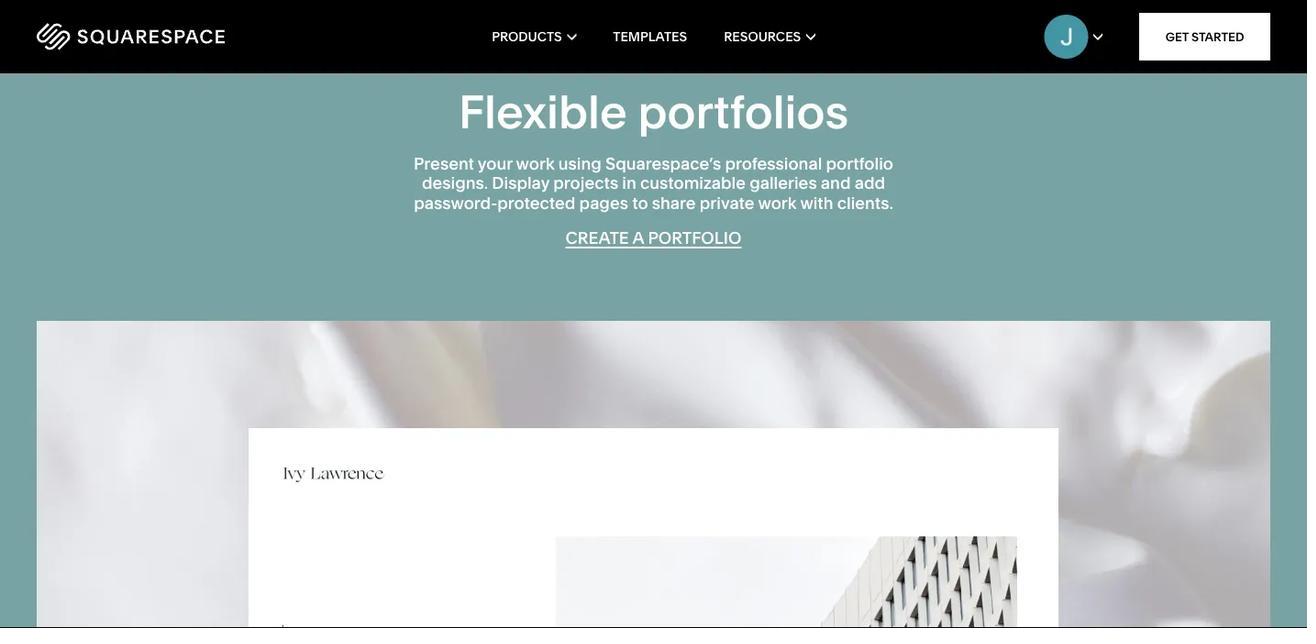 Task type: describe. For each thing, give the bounding box(es) containing it.
flexible portfolios
[[459, 84, 849, 141]]

galleries
[[750, 174, 818, 194]]

started
[[1192, 29, 1245, 44]]

get
[[1166, 29, 1190, 44]]

pages
[[580, 193, 629, 214]]

squarespace logo link
[[37, 23, 284, 50]]

squarespace logo image
[[37, 23, 225, 50]]

resources button
[[724, 0, 816, 73]]

templates
[[613, 29, 688, 45]]

video element
[[249, 427, 1059, 629]]

present
[[414, 154, 475, 174]]

products button
[[492, 0, 577, 73]]

designs.
[[422, 174, 488, 194]]

customizable
[[641, 174, 746, 194]]

and
[[821, 174, 851, 194]]

squarespace's
[[606, 154, 722, 174]]

templates link
[[613, 0, 688, 73]]



Task type: locate. For each thing, give the bounding box(es) containing it.
create a portfolio link
[[566, 228, 742, 249]]

display
[[492, 174, 550, 194]]

work up protected
[[516, 154, 555, 174]]

1 horizontal spatial work
[[759, 193, 797, 214]]

with
[[801, 193, 834, 214]]

projects
[[554, 174, 619, 194]]

clients.
[[838, 193, 894, 214]]

resources
[[724, 29, 802, 45]]

share
[[652, 193, 696, 214]]

present your work using squarespace's professional portfolio designs. display projects in customizable galleries and add password-protected pages to share private work with clients.
[[414, 154, 894, 214]]

get started
[[1166, 29, 1245, 44]]

1 vertical spatial work
[[759, 193, 797, 214]]

work
[[516, 154, 555, 174], [759, 193, 797, 214]]

get started link
[[1140, 13, 1271, 61]]

portfolios
[[638, 84, 849, 141]]

add
[[855, 174, 886, 194]]

flexible
[[459, 84, 628, 141]]

protected
[[498, 193, 576, 214]]

create
[[566, 228, 629, 248]]

in
[[623, 174, 637, 194]]

password-
[[414, 193, 498, 214]]

create a portfolio
[[566, 228, 742, 248]]

0 horizontal spatial work
[[516, 154, 555, 174]]

using
[[559, 154, 602, 174]]

to
[[633, 193, 649, 214]]

portfolio
[[648, 228, 742, 248]]

0 vertical spatial work
[[516, 154, 555, 174]]

private
[[700, 193, 755, 214]]

products
[[492, 29, 562, 45]]

work left the with
[[759, 193, 797, 214]]

portfolio
[[827, 154, 894, 174]]

your
[[478, 154, 513, 174]]

professional
[[726, 154, 823, 174]]

a
[[633, 228, 645, 248]]



Task type: vqa. For each thing, say whether or not it's contained in the screenshot.
Get
yes



